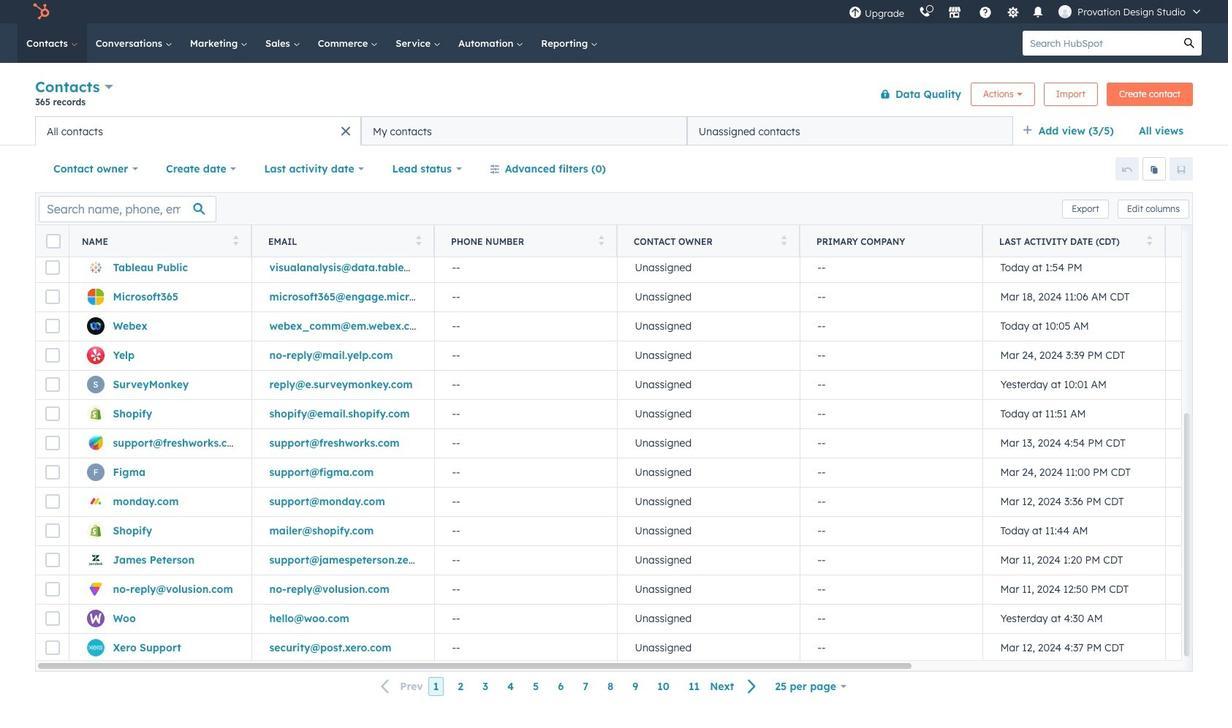 Task type: locate. For each thing, give the bounding box(es) containing it.
press to sort. image
[[233, 235, 238, 245], [598, 235, 604, 245]]

3 press to sort. element from the left
[[598, 235, 604, 247]]

2 horizontal spatial press to sort. image
[[1147, 235, 1152, 245]]

column header
[[800, 225, 983, 257]]

Search name, phone, email addresses, or company search field
[[39, 196, 216, 222]]

2 press to sort. image from the left
[[781, 235, 787, 245]]

banner
[[35, 75, 1193, 116]]

marketplaces image
[[948, 7, 961, 20]]

Search HubSpot search field
[[1023, 31, 1177, 56]]

1 press to sort. image from the left
[[416, 235, 421, 245]]

0 horizontal spatial press to sort. image
[[233, 235, 238, 245]]

1 press to sort. image from the left
[[233, 235, 238, 245]]

menu
[[842, 0, 1211, 23]]

press to sort. element
[[233, 235, 238, 247], [416, 235, 421, 247], [598, 235, 604, 247], [781, 235, 787, 247], [1147, 235, 1152, 247]]

1 horizontal spatial press to sort. image
[[598, 235, 604, 245]]

press to sort. image
[[416, 235, 421, 245], [781, 235, 787, 245], [1147, 235, 1152, 245]]

1 horizontal spatial press to sort. image
[[781, 235, 787, 245]]

0 horizontal spatial press to sort. image
[[416, 235, 421, 245]]

5 press to sort. element from the left
[[1147, 235, 1152, 247]]



Task type: describe. For each thing, give the bounding box(es) containing it.
2 press to sort. element from the left
[[416, 235, 421, 247]]

1 press to sort. element from the left
[[233, 235, 238, 247]]

2 press to sort. image from the left
[[598, 235, 604, 245]]

3 press to sort. image from the left
[[1147, 235, 1152, 245]]

4 press to sort. element from the left
[[781, 235, 787, 247]]

pagination navigation
[[372, 677, 766, 696]]

james peterson image
[[1059, 5, 1072, 18]]



Task type: vqa. For each thing, say whether or not it's contained in the screenshot.
Press to sort. icon for 4th Press to sort. element from left
yes



